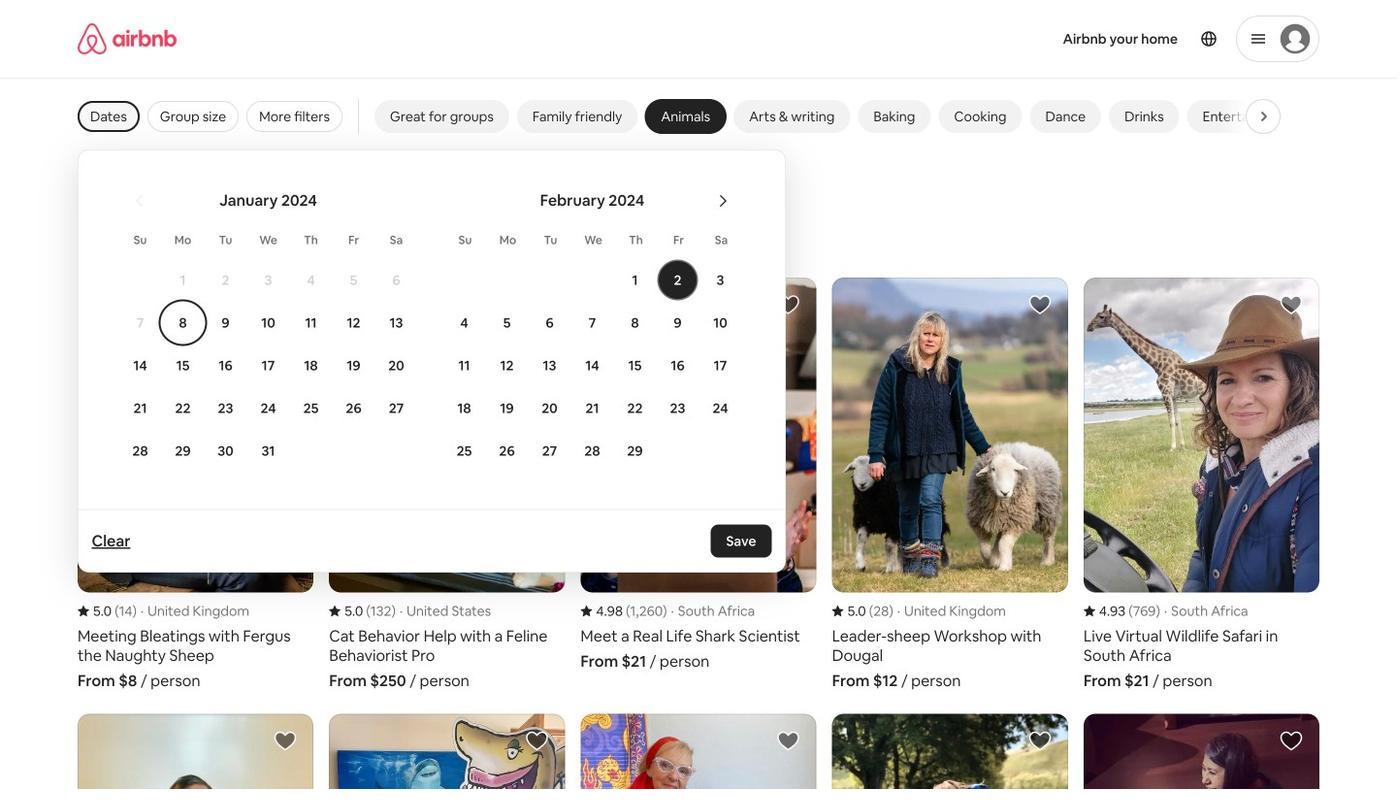 Task type: locate. For each thing, give the bounding box(es) containing it.
cat behavior help with a feline behaviorist pro group
[[329, 278, 565, 691]]

save this experience image inside leader-sheep workshop with dougal group
[[1029, 293, 1052, 316]]

dance element
[[1046, 108, 1086, 125]]

save this experience image inside cat behavior help with a feline behaviorist pro group
[[526, 293, 549, 316]]

cooking element
[[955, 108, 1007, 125]]

rating 5.0 out of 5; 14 reviews image
[[78, 602, 137, 620]]

baking element
[[874, 108, 916, 125]]

rating 4.98 out of 5; 1,260 reviews image
[[581, 602, 667, 620]]

great for groups element
[[390, 108, 494, 125]]

save this experience image
[[274, 293, 297, 316], [526, 293, 549, 316], [1029, 293, 1052, 316], [526, 729, 549, 753], [1029, 729, 1052, 753]]

rating 4.93 out of 5; 769 reviews image
[[1084, 602, 1161, 620]]

save this experience image
[[777, 293, 801, 316], [1281, 293, 1304, 316], [274, 729, 297, 753], [777, 729, 801, 753], [1281, 729, 1304, 753]]

save this experience image inside meeting bleatings 
  with fergus the naughty sheep group
[[274, 293, 297, 316]]

save this experience image for meeting bleatings 
  with fergus the naughty sheep group
[[274, 293, 297, 316]]

meet a real life shark scientist group
[[581, 278, 817, 671]]



Task type: vqa. For each thing, say whether or not it's contained in the screenshot.
⭐️Learn to Surf and Get Free Photos $69 $56 / person Show all prices
no



Task type: describe. For each thing, give the bounding box(es) containing it.
animals element
[[661, 108, 711, 125]]

calendar application
[[98, 169, 1398, 516]]

arts & writing element
[[750, 108, 835, 125]]

save this experience image for leader-sheep workshop with dougal group
[[1029, 293, 1052, 316]]

entertainment element
[[1203, 108, 1294, 125]]

profile element
[[868, 0, 1320, 78]]

drinks element
[[1125, 108, 1165, 125]]

save this experience image for cat behavior help with a feline behaviorist pro group at the left of page
[[526, 293, 549, 316]]

family friendly element
[[533, 108, 623, 125]]

rating 5.0 out of 5; 132 reviews image
[[329, 602, 396, 620]]

live virtual wildlife safari in south africa group
[[1084, 278, 1320, 691]]

save this experience image inside meet a real life shark scientist group
[[777, 293, 801, 316]]

rating 5.0 out of 5; 28 reviews image
[[833, 602, 894, 620]]

meeting bleatings 
  with fergus the naughty sheep group
[[78, 278, 314, 691]]

leader-sheep workshop with dougal group
[[833, 278, 1069, 691]]



